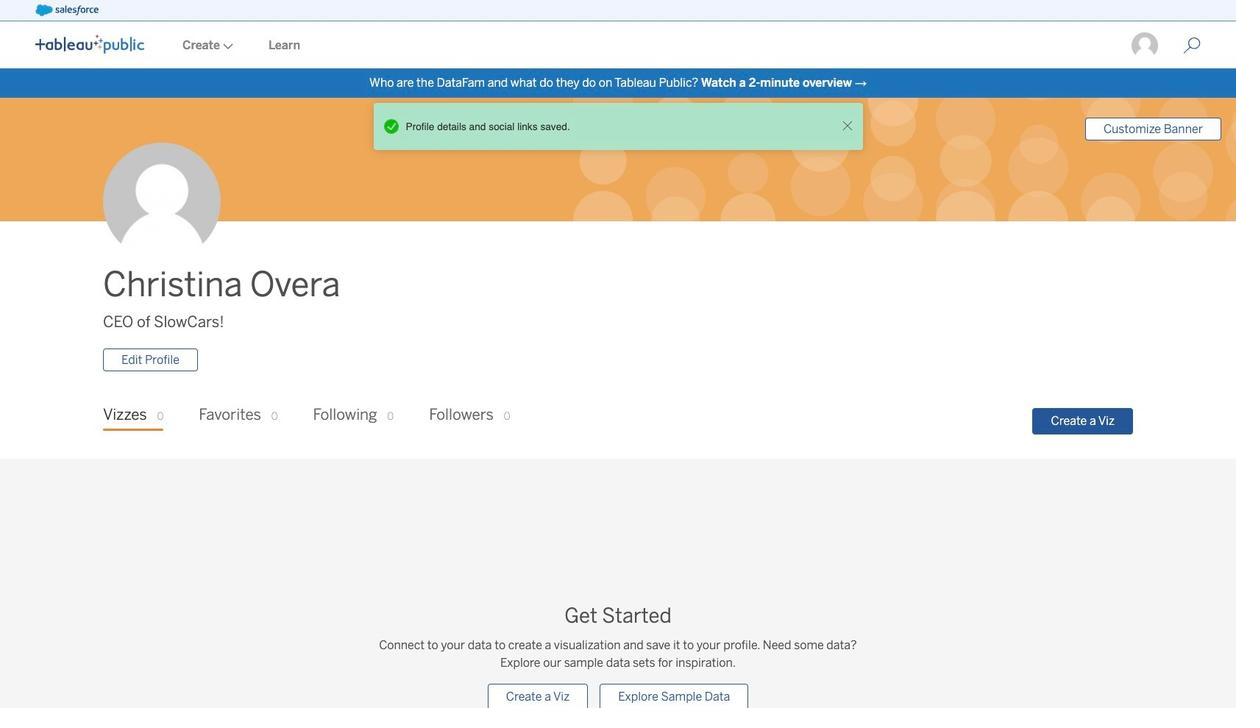 Task type: describe. For each thing, give the bounding box(es) containing it.
salesforce logo image
[[35, 4, 98, 16]]

christina.overa image
[[1130, 31, 1160, 60]]



Task type: locate. For each thing, give the bounding box(es) containing it.
avatar image
[[103, 143, 221, 261]]

alert
[[379, 115, 838, 139]]

logo image
[[35, 35, 144, 54]]

create image
[[220, 43, 233, 49]]

go to search image
[[1166, 37, 1219, 54]]



Task type: vqa. For each thing, say whether or not it's contained in the screenshot.
3rd Add Favorite image from the left
no



